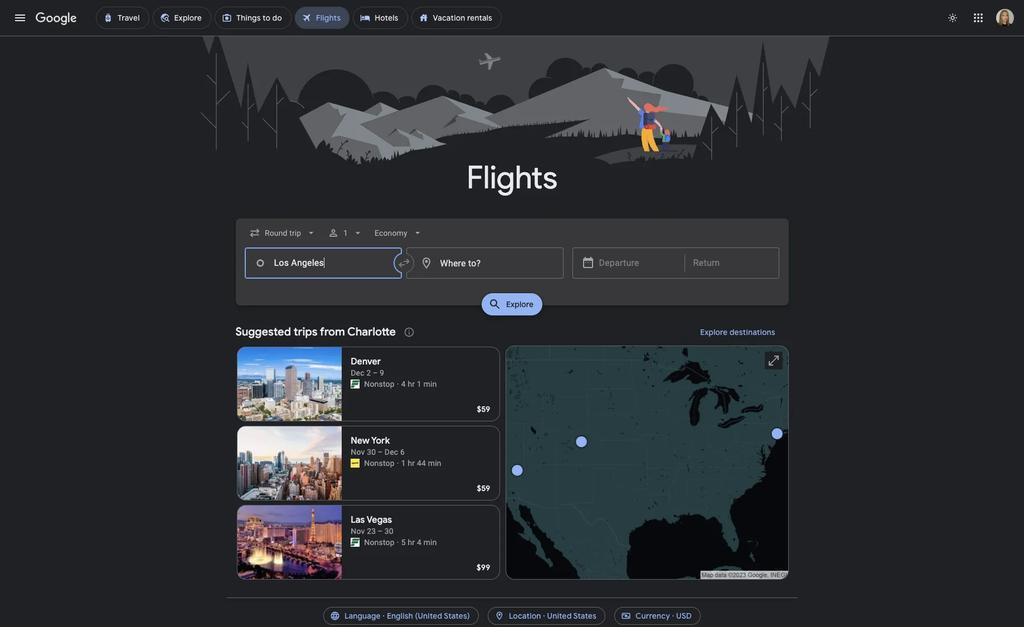 Task type: vqa. For each thing, say whether or not it's contained in the screenshot.
2 – 9
yes



Task type: locate. For each thing, give the bounding box(es) containing it.
1 vertical spatial nov
[[351, 527, 365, 536]]

3 nonstop from the top
[[364, 538, 395, 547]]

vegas
[[367, 515, 392, 526]]

$99
[[477, 563, 490, 573]]

new
[[351, 435, 370, 447]]

explore
[[506, 299, 534, 309], [700, 327, 728, 337]]

 image down 30 – dec
[[397, 458, 399, 469]]

2  image from the top
[[397, 537, 399, 548]]

min
[[424, 380, 437, 389], [428, 459, 441, 468], [424, 538, 437, 547]]

nonstop for dec
[[364, 380, 395, 389]]

1
[[343, 229, 348, 238], [417, 380, 422, 389], [401, 459, 406, 468]]

1 for 1
[[343, 229, 348, 238]]

nov for las
[[351, 527, 365, 536]]

explore inside explore button
[[506, 299, 534, 309]]

1 hr from the top
[[408, 380, 415, 389]]

2 $59 from the top
[[477, 483, 490, 493]]

2 vertical spatial nonstop
[[364, 538, 395, 547]]

$59
[[477, 404, 490, 414], [477, 483, 490, 493]]

none text field inside flight search field
[[244, 248, 402, 279]]

4
[[401, 380, 406, 389], [417, 538, 422, 547]]

0 vertical spatial explore
[[506, 299, 534, 309]]

59 US dollars text field
[[477, 404, 490, 414]]

23 – 30
[[367, 527, 394, 536]]

5 hr 4 min
[[401, 538, 437, 547]]

99 US dollars text field
[[477, 563, 490, 573]]

min for new york
[[428, 459, 441, 468]]

nonstop down 2 – 9
[[364, 380, 395, 389]]

nov inside las vegas nov 23 – 30
[[351, 527, 365, 536]]

nonstop down 23 – 30
[[364, 538, 395, 547]]

1 vertical spatial 1
[[417, 380, 422, 389]]

1 vertical spatial hr
[[408, 459, 415, 468]]

las
[[351, 515, 365, 526]]

1 hr 44 min
[[401, 459, 441, 468]]

1 vertical spatial min
[[428, 459, 441, 468]]

1 horizontal spatial 1
[[401, 459, 406, 468]]

nov inside new york nov 30 – dec 6
[[351, 448, 365, 457]]

0 vertical spatial 4
[[401, 380, 406, 389]]

1  image from the top
[[397, 458, 399, 469]]

0 vertical spatial nonstop
[[364, 380, 395, 389]]

2 – 9
[[367, 369, 384, 377]]

2 vertical spatial hr
[[408, 538, 415, 547]]

explore destinations
[[700, 327, 775, 337]]

4 hr 1 min
[[401, 380, 437, 389]]

suggested trips from charlotte region
[[236, 319, 789, 584]]

states)
[[444, 611, 470, 621]]

nov down the las
[[351, 527, 365, 536]]

0 vertical spatial hr
[[408, 380, 415, 389]]

None field
[[244, 223, 321, 243], [370, 223, 427, 243], [244, 223, 321, 243], [370, 223, 427, 243]]

1 nov from the top
[[351, 448, 365, 457]]

2 vertical spatial 1
[[401, 459, 406, 468]]

1 horizontal spatial 4
[[417, 538, 422, 547]]

2 vertical spatial min
[[424, 538, 437, 547]]

0 vertical spatial 1
[[343, 229, 348, 238]]

None text field
[[244, 248, 402, 279]]

nonstop down 30 – dec
[[364, 459, 395, 468]]

denver
[[351, 356, 381, 367]]

main menu image
[[13, 11, 27, 25]]

 image left 5 at the left bottom
[[397, 537, 399, 548]]

explore for explore
[[506, 299, 534, 309]]

$59 for denver
[[477, 404, 490, 414]]

2 hr from the top
[[408, 459, 415, 468]]

explore for explore destinations
[[700, 327, 728, 337]]

1 $59 from the top
[[477, 404, 490, 414]]

44
[[417, 459, 426, 468]]

min for las vegas
[[424, 538, 437, 547]]

 image
[[397, 379, 399, 390]]

0 vertical spatial nov
[[351, 448, 365, 457]]

nov down new
[[351, 448, 365, 457]]

explore inside explore destinations button
[[700, 327, 728, 337]]

0 vertical spatial  image
[[397, 458, 399, 469]]

1 vertical spatial $59
[[477, 483, 490, 493]]

0 vertical spatial $59
[[477, 404, 490, 414]]

6
[[400, 448, 405, 457]]

hr for new york
[[408, 459, 415, 468]]

0 vertical spatial min
[[424, 380, 437, 389]]

0 horizontal spatial explore
[[506, 299, 534, 309]]

1 nonstop from the top
[[364, 380, 395, 389]]

nonstop
[[364, 380, 395, 389], [364, 459, 395, 468], [364, 538, 395, 547]]

hr
[[408, 380, 415, 389], [408, 459, 415, 468], [408, 538, 415, 547]]

1 inside popup button
[[343, 229, 348, 238]]

las vegas nov 23 – 30
[[351, 515, 394, 536]]

nov
[[351, 448, 365, 457], [351, 527, 365, 536]]

Where to? text field
[[406, 248, 563, 279]]

explore down where to? text field
[[506, 299, 534, 309]]

nonstop for york
[[364, 459, 395, 468]]

Departure text field
[[599, 248, 676, 278]]

united states
[[547, 611, 597, 621]]

1 vertical spatial nonstop
[[364, 459, 395, 468]]

Flight search field
[[227, 219, 798, 319]]

2 nonstop from the top
[[364, 459, 395, 468]]

1 vertical spatial  image
[[397, 537, 399, 548]]

location
[[509, 611, 541, 621]]

new york nov 30 – dec 6
[[351, 435, 405, 457]]

2 nov from the top
[[351, 527, 365, 536]]

1 vertical spatial explore
[[700, 327, 728, 337]]

1 vertical spatial 4
[[417, 538, 422, 547]]

1 horizontal spatial explore
[[700, 327, 728, 337]]

0 horizontal spatial 1
[[343, 229, 348, 238]]

explore left the destinations
[[700, 327, 728, 337]]

0 horizontal spatial 4
[[401, 380, 406, 389]]

3 hr from the top
[[408, 538, 415, 547]]

hr for las vegas
[[408, 538, 415, 547]]

 image
[[397, 458, 399, 469], [397, 537, 399, 548]]

$59 for new york
[[477, 483, 490, 493]]



Task type: describe. For each thing, give the bounding box(es) containing it.
frontier image
[[351, 538, 360, 547]]

from
[[320, 325, 345, 339]]

suggested
[[236, 325, 291, 339]]

frontier image
[[351, 380, 360, 389]]

language
[[345, 611, 381, 621]]

united
[[547, 611, 572, 621]]

flights
[[467, 158, 557, 198]]

Return text field
[[693, 248, 770, 278]]

explore button
[[482, 293, 543, 316]]

trips
[[294, 325, 318, 339]]

min for denver
[[424, 380, 437, 389]]

change appearance image
[[939, 4, 966, 31]]

english (united states)
[[387, 611, 470, 621]]

denver dec 2 – 9
[[351, 356, 384, 377]]

1 button
[[323, 220, 368, 246]]

english
[[387, 611, 413, 621]]

5
[[401, 538, 406, 547]]

hr for denver
[[408, 380, 415, 389]]

30 – dec
[[367, 448, 398, 457]]

charlotte
[[347, 325, 396, 339]]

 image for las vegas
[[397, 537, 399, 548]]

59 US dollars text field
[[477, 483, 490, 493]]

nonstop for vegas
[[364, 538, 395, 547]]

dec
[[351, 369, 365, 377]]

explore destinations button
[[687, 319, 789, 346]]

york
[[371, 435, 390, 447]]

nov for new
[[351, 448, 365, 457]]

states
[[573, 611, 597, 621]]

2 horizontal spatial 1
[[417, 380, 422, 389]]

suggested trips from charlotte
[[236, 325, 396, 339]]

1 for 1 hr 44 min
[[401, 459, 406, 468]]

(united
[[415, 611, 442, 621]]

 image for new york
[[397, 458, 399, 469]]

destinations
[[730, 327, 775, 337]]

spirit image
[[351, 459, 360, 468]]

currency
[[636, 611, 670, 621]]

usd
[[676, 611, 692, 621]]



